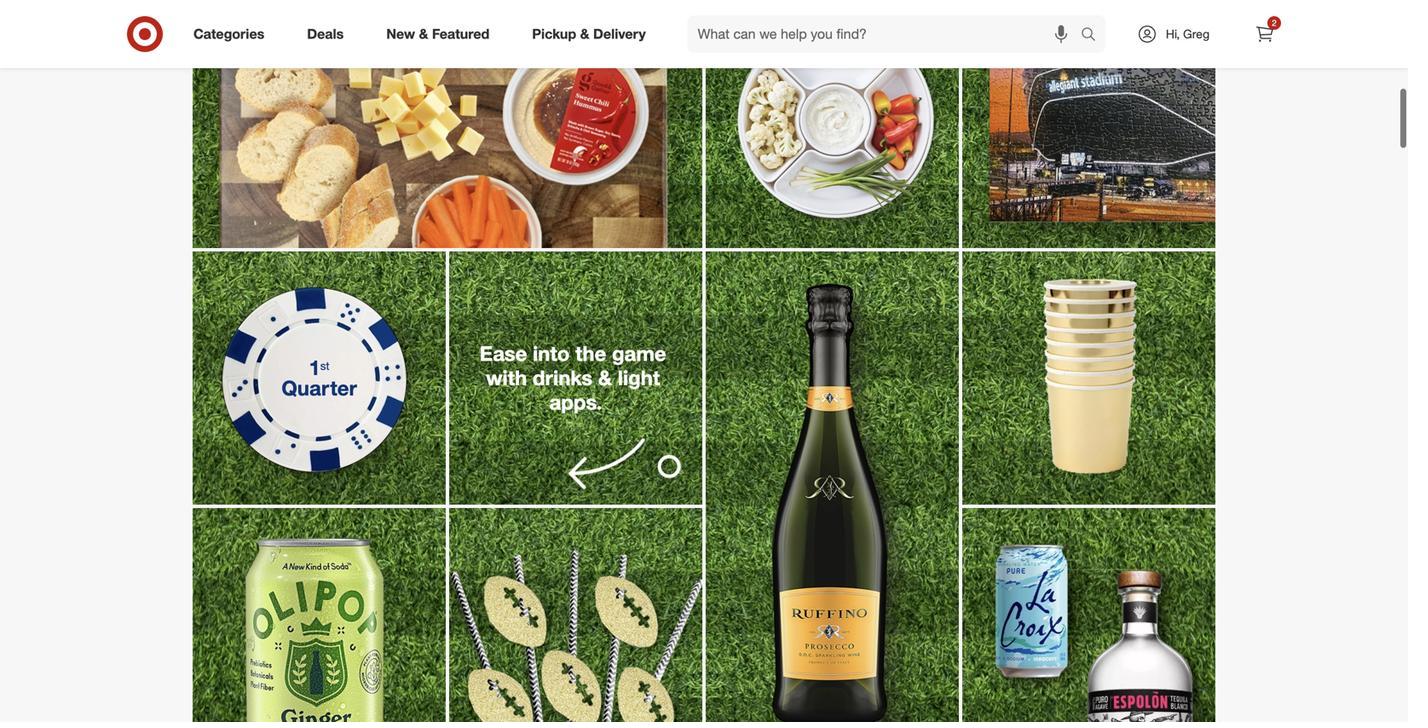 Task type: describe. For each thing, give the bounding box(es) containing it.
into
[[533, 341, 570, 366]]

& for pickup
[[580, 26, 590, 42]]

greg
[[1183, 26, 1210, 41]]

new & featured link
[[372, 15, 511, 53]]

delivery
[[593, 26, 646, 42]]

2
[[1272, 17, 1277, 28]]

pickup & delivery
[[532, 26, 646, 42]]

deals link
[[293, 15, 365, 53]]

new
[[386, 26, 415, 42]]

2 link
[[1247, 15, 1284, 53]]

featured
[[432, 26, 490, 42]]

deals
[[307, 26, 344, 42]]

pickup & delivery link
[[518, 15, 667, 53]]

st
[[320, 359, 330, 373]]

ease into the game with drinks & light apps.
[[480, 341, 672, 415]]

apps.
[[550, 390, 602, 415]]

game
[[612, 341, 666, 366]]

categories link
[[179, 15, 286, 53]]

& inside ease into the game with drinks & light apps.
[[598, 365, 612, 390]]



Task type: vqa. For each thing, say whether or not it's contained in the screenshot.
Registry
no



Task type: locate. For each thing, give the bounding box(es) containing it.
1 st quarter
[[282, 355, 357, 400]]

pickup
[[532, 26, 577, 42]]

&
[[419, 26, 428, 42], [580, 26, 590, 42], [598, 365, 612, 390]]

& right "new"
[[419, 26, 428, 42]]

hi, greg
[[1166, 26, 1210, 41]]

search button
[[1073, 15, 1114, 56]]

the
[[576, 341, 606, 366]]

with
[[486, 365, 527, 390]]

categories
[[194, 26, 264, 42]]

1
[[309, 355, 320, 380]]

What can we help you find? suggestions appear below search field
[[688, 15, 1085, 53]]

search
[[1073, 27, 1114, 44]]

hi,
[[1166, 26, 1180, 41]]

& for new
[[419, 26, 428, 42]]

2 horizontal spatial &
[[598, 365, 612, 390]]

& left light at the left
[[598, 365, 612, 390]]

drinks
[[533, 365, 593, 390]]

quarter
[[282, 375, 357, 400]]

new & featured
[[386, 26, 490, 42]]

& right pickup at the top left of page
[[580, 26, 590, 42]]

light
[[618, 365, 660, 390]]

1 horizontal spatial &
[[580, 26, 590, 42]]

0 horizontal spatial &
[[419, 26, 428, 42]]

ease
[[480, 341, 527, 366]]



